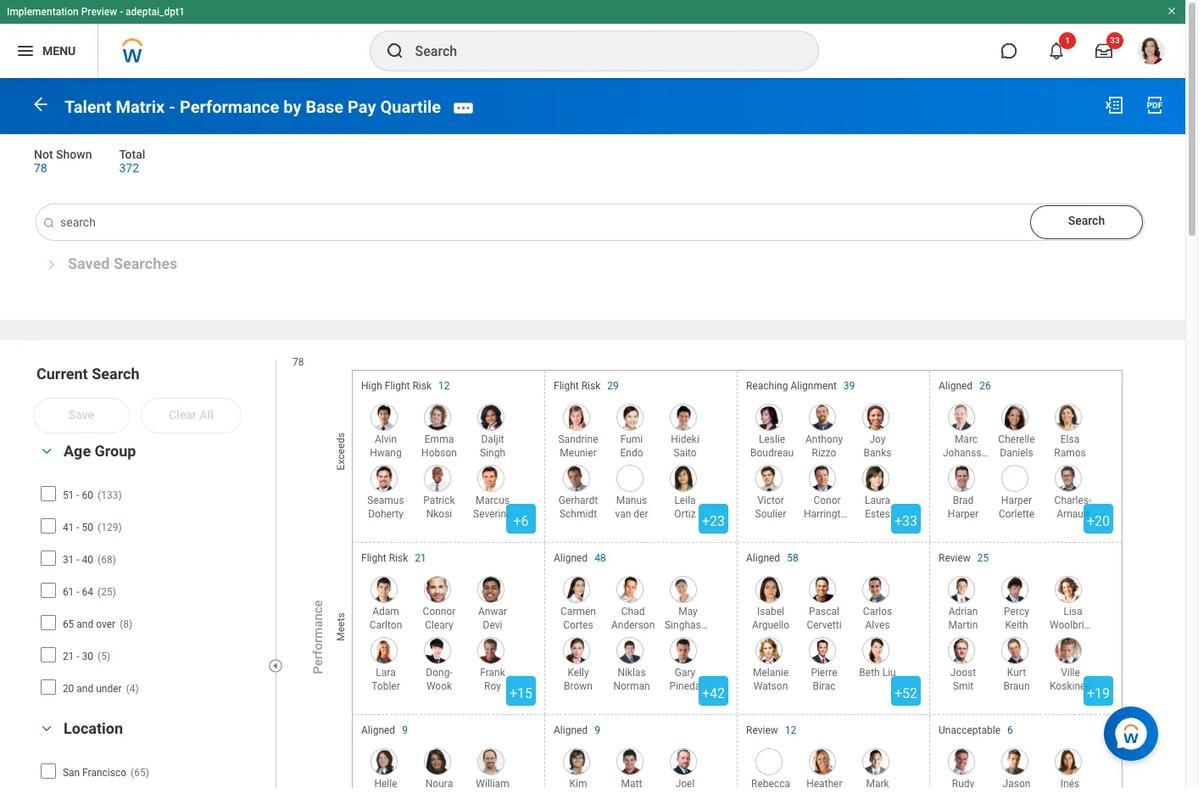 Task type: describe. For each thing, give the bounding box(es) containing it.
demo_m140.png image
[[863, 576, 890, 603]]

lara tobler
[[372, 667, 400, 692]]

21 - 30
[[63, 650, 93, 662]]

implementation
[[7, 6, 79, 18]]

martin
[[949, 619, 979, 631]]

- for (129)
[[77, 521, 79, 533]]

exceeds
[[335, 433, 347, 471]]

aligned 58
[[747, 552, 799, 564]]

pascal cervetti_m219.png image
[[810, 576, 837, 603]]

reaching alignment 39
[[747, 380, 856, 392]]

search inside filter search field
[[92, 365, 140, 383]]

desmontier
[[1051, 522, 1103, 533]]

demo_f077.png image
[[563, 576, 591, 603]]

menu button
[[0, 24, 98, 78]]

over
[[96, 618, 116, 630]]

anwar devi element
[[468, 601, 513, 631]]

+33
[[895, 513, 918, 529]]

not shown 78
[[34, 147, 92, 175]]

aligned for +20
[[939, 380, 973, 392]]

leila ortiz element
[[661, 490, 706, 520]]

elsa ramos vásquez
[[1051, 433, 1090, 472]]

hideki
[[671, 433, 700, 445]]

78 inside not shown 78
[[34, 161, 47, 175]]

aligned for +42
[[554, 552, 588, 564]]

patrick nkosi
[[424, 494, 455, 520]]

gary pineda element
[[661, 662, 706, 692]]

- inside menu banner
[[120, 6, 123, 18]]

percy demo_m110.png image
[[1002, 576, 1029, 603]]

location group
[[34, 718, 267, 788]]

der
[[634, 508, 649, 520]]

- for (133)
[[77, 489, 79, 501]]

fumi endo （遠藤 ふみ）
[[617, 433, 647, 486]]

total
[[119, 147, 145, 161]]

william kent element
[[468, 773, 513, 788]]

rebecca demo_f216.png image
[[756, 748, 783, 775]]

harper corlette
[[1000, 494, 1035, 520]]

isabel
[[758, 605, 785, 617]]

review for review 25
[[939, 552, 971, 564]]

demo_m025.png image
[[617, 576, 644, 603]]

61
[[63, 586, 74, 598]]

demo_f129.png image
[[563, 748, 591, 775]]

seamus doherty
[[368, 494, 404, 520]]

58
[[788, 552, 799, 564]]

watson
[[754, 680, 789, 692]]

sandrine
[[559, 433, 599, 445]]

anthony rizzo element
[[800, 429, 845, 459]]

31 - 40
[[63, 554, 93, 566]]

aligned up demo_f129.png icon
[[554, 724, 588, 736]]

unacceptable 6
[[939, 724, 1014, 736]]

adrian martin
[[949, 605, 979, 631]]

0 vertical spatial 12
[[439, 380, 450, 392]]

demo_m084.png image
[[949, 576, 976, 603]]

demo_m049.png image
[[810, 404, 837, 431]]

flight risk 29
[[554, 380, 619, 392]]

chevron down image for location
[[36, 723, 57, 734]]

demo_m079.png image
[[371, 404, 398, 431]]

demo_f258.png image
[[563, 404, 591, 431]]

pascal cervetti element
[[800, 601, 845, 631]]

(25)
[[98, 586, 116, 598]]

demo_f300.jpg image
[[670, 576, 698, 603]]

aligned 9 for demo_f129.png icon 9 button
[[554, 724, 601, 736]]

demo_m085.png image
[[1002, 748, 1029, 775]]

cortes
[[564, 619, 594, 631]]

current search
[[36, 365, 140, 383]]

(4)
[[126, 683, 139, 695]]

seamus doherty element
[[361, 490, 406, 520]]

marc johansson
[[944, 433, 994, 459]]

melanie
[[753, 667, 789, 678]]

niklas
[[618, 667, 646, 678]]

Search search field
[[34, 205, 1145, 241]]

search image
[[385, 41, 405, 61]]

helle jensen element
[[361, 773, 406, 788]]

melanie watson element
[[747, 662, 792, 692]]

implementation preview -   adeptai_dpt1
[[7, 6, 185, 18]]

33 button
[[1086, 32, 1124, 70]]

patrick
[[424, 494, 455, 506]]

charles- arnaud desmontier
[[1051, 494, 1103, 533]]

search image
[[42, 217, 56, 230]]

rudy_demo_m157.png image
[[949, 748, 976, 775]]

risk for +15
[[389, 552, 408, 564]]

demo_m194.png image
[[424, 576, 451, 603]]

demo_f084.png image
[[1056, 576, 1083, 603]]

cherelle daniels
[[999, 433, 1036, 459]]

pierre birac
[[812, 667, 838, 692]]

gerhardt schmidt
[[559, 494, 598, 520]]

san francisco
[[63, 767, 127, 779]]

gary pineda
[[670, 667, 701, 692]]

schmidt
[[560, 508, 597, 520]]

21 button
[[415, 551, 429, 565]]

frank_demo_m096.png image
[[478, 637, 505, 664]]

base
[[306, 96, 344, 117]]

leslie boudreau element
[[747, 429, 794, 459]]

niklas n_m022.jpg image
[[617, 637, 644, 664]]

istock 173243389.jpg image
[[1002, 465, 1029, 492]]

demo_f001.jpg image
[[756, 404, 783, 431]]

demo_f131.png image
[[670, 465, 698, 492]]

vásquez
[[1051, 461, 1090, 472]]

chevron down image for age group
[[36, 445, 57, 457]]

秀樹）
[[670, 474, 701, 486]]

noura ayeb_f163.png image
[[424, 748, 451, 775]]

mark navarro element
[[854, 773, 899, 788]]

adam carlton element
[[361, 601, 406, 631]]

may singhaseni (พฤษภาคม สิงห์ สิงหเสนี) element
[[661, 601, 712, 630]]

gschmidtphoto.jpg image
[[563, 465, 591, 492]]

sandrine meunier
[[559, 433, 599, 459]]

anthony rizzo
[[806, 433, 844, 459]]

menu
[[42, 44, 76, 57]]

372 button
[[119, 160, 142, 176]]

demo_m178.png image
[[810, 465, 837, 492]]

9 button for helle j_f088 (1).png image
[[402, 723, 411, 737]]

gary
[[675, 667, 696, 678]]

charles desmontier_m132.png image
[[1056, 465, 1083, 492]]

heather jennings element
[[800, 773, 846, 788]]

25
[[978, 552, 990, 564]]

shown
[[56, 147, 92, 161]]

leslie
[[759, 433, 786, 445]]

review 12
[[747, 724, 797, 736]]

0 horizontal spatial performance
[[180, 96, 279, 117]]

（斉藤
[[670, 461, 701, 472]]

demo_f031.png image
[[810, 748, 837, 775]]

roy
[[485, 680, 501, 692]]

carlos alves
[[864, 605, 893, 631]]

review 25
[[939, 552, 990, 564]]

talent matrix - performance by base pay quartile link
[[64, 96, 441, 117]]

beth liu
[[860, 667, 897, 678]]

kurt braun
[[1004, 667, 1031, 692]]

age group group
[[34, 441, 267, 706]]

33
[[1111, 36, 1121, 45]]

conor harrington element
[[800, 490, 853, 520]]

filter search field
[[34, 364, 278, 788]]

profile logan mcneil image
[[1139, 37, 1166, 68]]

demo_m016.png image
[[949, 404, 976, 431]]

lisa woolbright
[[1051, 605, 1100, 631]]

flight for +23
[[554, 380, 579, 392]]

percy keith element
[[993, 601, 1038, 631]]

9 button for demo_f129.png icon
[[595, 723, 603, 737]]

alignment
[[791, 380, 837, 392]]

pascal cervetti
[[807, 605, 842, 631]]

age group tree
[[40, 480, 261, 702]]

soulier
[[756, 508, 787, 520]]

9 for 9 button associated with helle j_f088 (1).png image
[[402, 724, 408, 736]]

seamus
[[368, 494, 404, 506]]

demo_f201a.png image
[[1002, 404, 1029, 431]]

Search Workday  search field
[[415, 32, 784, 70]]

rebecca watson element
[[747, 773, 792, 788]]

demo_f064.png image
[[756, 576, 783, 603]]

hideki saito （斉藤 秀樹） element
[[661, 429, 706, 486]]

alvin hwang
[[370, 433, 402, 459]]

41 - 50
[[63, 521, 93, 533]]

demo_f021.png image
[[1056, 404, 1083, 431]]

carlton
[[370, 619, 402, 631]]

location
[[64, 719, 123, 737]]

joybanks.png image
[[863, 404, 890, 431]]

joy banks element
[[854, 429, 899, 459]]

- right matrix
[[169, 96, 176, 117]]

demo_f179.png image
[[863, 465, 890, 492]]

adrian martin element
[[939, 601, 984, 631]]

65
[[63, 618, 74, 630]]

demo_f067.png image
[[424, 404, 451, 431]]

demo_f075.png image
[[863, 637, 890, 664]]

daljit
[[482, 433, 504, 445]]

anwar devi
[[479, 605, 507, 631]]

harper corlette element
[[993, 490, 1038, 520]]

(133)
[[98, 489, 122, 501]]

joel baker element
[[661, 773, 706, 788]]

(5)
[[98, 650, 110, 662]]

corlette
[[1000, 508, 1035, 520]]

matt knox element
[[608, 773, 653, 788]]

1
[[1066, 36, 1071, 45]]

+52
[[895, 685, 918, 701]]

victor soulier
[[756, 494, 787, 520]]

ramos
[[1055, 447, 1087, 459]]



Task type: locate. For each thing, give the bounding box(es) containing it.
12 button up demo_f067.png icon
[[439, 379, 453, 393]]

1 vertical spatial 21
[[63, 650, 74, 662]]

and for 20
[[77, 683, 94, 695]]

1 horizontal spatial 12
[[786, 724, 797, 736]]

manus van der bijl element
[[608, 490, 653, 533]]

meets
[[335, 613, 347, 641]]

san
[[63, 767, 80, 779]]

search
[[1069, 214, 1106, 228], [92, 365, 140, 383]]

0 horizontal spatial 12
[[439, 380, 450, 392]]

demo_f134.png image
[[756, 637, 783, 664]]

arguello
[[753, 619, 790, 631]]

harper down brad at the right bottom
[[949, 508, 979, 520]]

0 horizontal spatial review
[[747, 724, 779, 736]]

demo_f081.png image
[[1056, 748, 1083, 775]]

0 horizontal spatial 78
[[34, 161, 47, 175]]

isabel arguello
[[753, 605, 790, 631]]

pierre
[[812, 667, 838, 678]]

noura ayeb element
[[415, 773, 460, 788]]

1 horizontal spatial 12 button
[[786, 723, 800, 737]]

1163.png image
[[478, 576, 505, 603]]

high
[[361, 380, 383, 392]]

1 horizontal spatial 9
[[595, 724, 601, 736]]

harper inside harper corlette
[[1002, 494, 1033, 506]]

26 button
[[980, 379, 994, 393]]

0 horizontal spatial 21
[[63, 650, 74, 662]]

fumi endo （遠藤 ふみ） element
[[608, 429, 653, 486]]

risk for +23
[[582, 380, 601, 392]]

elsa
[[1061, 433, 1080, 445]]

and right 65
[[77, 618, 94, 630]]

12 down watson
[[786, 724, 797, 736]]

manus van der bijl
[[616, 494, 649, 533]]

pierr birac_m040.jpg image
[[810, 637, 837, 664]]

inbox large image
[[1096, 42, 1113, 59]]

1 9 from the left
[[402, 724, 408, 736]]

daljit singh element
[[468, 429, 513, 459]]

marcus
[[476, 494, 510, 506]]

1 vertical spatial and
[[77, 683, 94, 695]]

not
[[34, 147, 53, 161]]

+19
[[1088, 685, 1111, 701]]

kurt braun element
[[993, 662, 1038, 692]]

fumi
[[621, 433, 643, 445]]

2 aligned 9 from the left
[[554, 724, 601, 736]]

flight up demo_m137.png image
[[361, 552, 387, 564]]

demo_m278.png image
[[478, 465, 505, 492]]

65 and over
[[63, 618, 116, 630]]

and for 65
[[77, 618, 94, 630]]

- for (25)
[[77, 586, 79, 598]]

2 and from the top
[[77, 683, 94, 695]]

performance left the by on the left of the page
[[180, 96, 279, 117]]

1 chevron down image from the top
[[36, 445, 57, 457]]

0 vertical spatial harper
[[1002, 494, 1033, 506]]

estes
[[866, 508, 891, 520]]

demo_m018.png image
[[949, 465, 976, 492]]

emma
[[425, 433, 454, 445]]

12
[[439, 380, 450, 392], [786, 724, 797, 736]]

0 horizontal spatial aligned 9
[[361, 724, 408, 736]]

lara tobler element
[[361, 662, 406, 692]]

isabel arguello element
[[747, 601, 792, 631]]

helle j_f088 (1).png image
[[371, 748, 398, 775]]

78
[[34, 161, 47, 175], [293, 357, 304, 369]]

0 vertical spatial and
[[77, 618, 94, 630]]

adam
[[373, 605, 400, 617]]

previous page image
[[31, 94, 51, 114]]

- right 61
[[77, 586, 79, 598]]

demo_f020.jpg image
[[371, 637, 398, 664]]

review left '25'
[[939, 552, 971, 564]]

1 horizontal spatial aligned 9
[[554, 724, 601, 736]]

seamus_doherty.png image
[[371, 465, 398, 492]]

aligned 9 for 9 button associated with helle j_f088 (1).png image
[[361, 724, 408, 736]]

marcus severino element
[[468, 490, 513, 520]]

adrian
[[949, 605, 979, 617]]

0 vertical spatial chevron down image
[[36, 445, 57, 457]]

2 9 from the left
[[595, 724, 601, 736]]

29
[[608, 380, 619, 392]]

demo_m304.jpg image
[[424, 465, 451, 492]]

risk up demo_f067.png icon
[[413, 380, 432, 392]]

demo_m135.png image
[[617, 748, 644, 775]]

1 horizontal spatial harper
[[1002, 494, 1033, 506]]

demo_m038.png image
[[670, 748, 698, 775]]

1 horizontal spatial review
[[939, 552, 971, 564]]

istock-175384903 dong wook kim.jpg image
[[424, 637, 451, 664]]

1 horizontal spatial performance
[[310, 600, 326, 674]]

chad
[[622, 605, 645, 617]]

flight for +15
[[361, 552, 387, 564]]

joy
[[870, 433, 886, 445]]

21 inside age group tree
[[63, 650, 74, 662]]

51 - 60
[[63, 489, 93, 501]]

carmen
[[561, 605, 596, 617]]

aligned for +52
[[747, 552, 781, 564]]

beth liu element
[[856, 662, 897, 691]]

meunier
[[560, 447, 597, 459]]

victor soulier_m126.png image
[[756, 465, 783, 492]]

1 horizontal spatial 21
[[415, 552, 427, 564]]

1 vertical spatial 12
[[786, 724, 797, 736]]

hideki saito （斉藤 秀樹）
[[670, 433, 701, 486]]

review up "rebecca demo_f216.png" icon
[[747, 724, 779, 736]]

0 vertical spatial 78
[[34, 161, 47, 175]]

chevron down image left location on the bottom
[[36, 723, 57, 734]]

demo_m137.png image
[[371, 576, 398, 603]]

Talent Matrix - Performance by Base Pay Quartile text field
[[36, 205, 1145, 241]]

- left 30
[[77, 650, 79, 662]]

1 aligned 9 from the left
[[361, 724, 408, 736]]

1 vertical spatial 78
[[293, 357, 304, 369]]

chevron down image inside "age group" group
[[36, 445, 57, 457]]

ville koskinen element
[[1046, 662, 1092, 692]]

beth
[[860, 667, 881, 678]]

chevron down image
[[36, 445, 57, 457], [36, 723, 57, 734]]

lisa
[[1064, 605, 1083, 617]]

export to excel image
[[1105, 95, 1125, 115]]

joost smit
[[951, 667, 977, 692]]

20 and under
[[63, 683, 122, 695]]

kelly brown element
[[554, 662, 599, 692]]

21 left 30
[[63, 650, 74, 662]]

1 horizontal spatial 9 button
[[595, 723, 603, 737]]

0 vertical spatial review
[[939, 552, 971, 564]]

12 button for high flight risk 12
[[439, 379, 453, 393]]

frank roy element
[[468, 662, 513, 692]]

1 vertical spatial search
[[92, 365, 140, 383]]

patrick nkosi element
[[415, 490, 460, 520]]

quartile
[[381, 96, 441, 117]]

alves
[[866, 619, 891, 631]]

1 vertical spatial review
[[747, 724, 779, 736]]

tobler
[[372, 680, 400, 692]]

menu banner
[[0, 0, 1186, 78]]

9 button
[[402, 723, 411, 737], [595, 723, 603, 737]]

demo_m264.png image
[[670, 404, 698, 431]]

0 horizontal spatial search
[[92, 365, 140, 383]]

48 button
[[595, 551, 609, 565]]

alvin hwang element
[[361, 429, 406, 459]]

joost smit element
[[939, 662, 984, 692]]

aligned left the 58
[[747, 552, 781, 564]]

1 9 button from the left
[[402, 723, 411, 737]]

ふみ）
[[617, 474, 647, 486]]

risk left 29
[[582, 380, 601, 392]]

jason boyle element
[[993, 773, 1038, 788]]

close environment banner image
[[1168, 6, 1178, 16]]

30
[[82, 650, 93, 662]]

chad anderson element
[[608, 601, 655, 631]]

0 horizontal spatial harper
[[949, 508, 979, 520]]

1 horizontal spatial risk
[[413, 380, 432, 392]]

0 vertical spatial search
[[1069, 214, 1106, 228]]

demo_m078.png image
[[863, 748, 890, 775]]

flight right high
[[385, 380, 410, 392]]

marc johansson element
[[939, 429, 994, 459]]

cherelle daniels element
[[993, 429, 1038, 459]]

flight
[[385, 380, 410, 392], [554, 380, 579, 392], [361, 552, 387, 564]]

1 vertical spatial harper
[[949, 508, 979, 520]]

conor harrington
[[804, 494, 853, 520]]

connor
[[423, 605, 456, 617]]

demo_m271.png image
[[949, 637, 976, 664]]

talent matrix - performance by base pay quartile main content
[[0, 78, 1199, 788]]

lisa woolbright element
[[1046, 601, 1100, 631]]

melanie watson
[[753, 667, 789, 692]]

ville
[[1062, 667, 1081, 678]]

nkosi
[[427, 508, 453, 520]]

connor cleary element
[[415, 601, 460, 631]]

chad anderson
[[612, 605, 655, 631]]

search inside button
[[1069, 214, 1106, 228]]

12 button down watson
[[786, 723, 800, 737]]

demo_m128.png image
[[478, 748, 505, 775]]

smit
[[954, 680, 974, 692]]

78 button
[[34, 160, 50, 176]]

58 button
[[788, 551, 802, 565]]

(129)
[[98, 521, 122, 533]]

chevron down image left age
[[36, 445, 57, 457]]

pierre birac element
[[800, 662, 845, 692]]

view printable version (pdf) image
[[1146, 95, 1166, 115]]

justify image
[[15, 41, 36, 61]]

demo_m103.png image
[[670, 637, 698, 664]]

0 vertical spatial performance
[[180, 96, 279, 117]]

frank
[[480, 667, 506, 678]]

2 9 button from the left
[[595, 723, 603, 737]]

rudy morris element
[[939, 773, 984, 788]]

high flight risk 12
[[361, 380, 450, 392]]

1 vertical spatial performance
[[310, 600, 326, 674]]

2 chevron down image from the top
[[36, 723, 57, 734]]

- for (68)
[[77, 554, 79, 566]]

2 horizontal spatial risk
[[582, 380, 601, 392]]

carmen cortes element
[[554, 601, 599, 631]]

12 button
[[439, 379, 453, 393], [786, 723, 800, 737]]

kelly brown
[[564, 667, 593, 692]]

reaching
[[747, 380, 789, 392]]

and right 20
[[77, 683, 94, 695]]

1 vertical spatial 12 button
[[786, 723, 800, 737]]

+6
[[514, 513, 529, 529]]

aligned left 48
[[554, 552, 588, 564]]

aligned left 26
[[939, 380, 973, 392]]

flight up demo_f258.png icon
[[554, 380, 579, 392]]

frank roy
[[480, 667, 506, 692]]

demo_f127.png image
[[563, 637, 591, 664]]

- right 31 on the bottom left of the page
[[77, 554, 79, 566]]

risk left 21 button on the bottom left
[[389, 552, 408, 564]]

12 up demo_f067.png icon
[[439, 380, 450, 392]]

kim slater element
[[554, 773, 599, 788]]

niklas norman element
[[608, 662, 653, 692]]

niklas norman
[[614, 667, 650, 692]]

1 and from the top
[[77, 618, 94, 630]]

chevron down image inside location group
[[36, 723, 57, 734]]

performance
[[180, 96, 279, 117], [310, 600, 326, 674]]

- right 51
[[77, 489, 79, 501]]

9 for demo_f129.png icon 9 button
[[595, 724, 601, 736]]

woolbright
[[1051, 619, 1100, 631]]

charles-arnaud desmontier element
[[1046, 490, 1103, 533]]

demo_f306.png image
[[617, 404, 644, 431]]

40
[[82, 554, 93, 566]]

by
[[284, 96, 302, 117]]

29 button
[[608, 379, 622, 393]]

review for review 12
[[747, 724, 779, 736]]

and
[[77, 618, 94, 630], [77, 683, 94, 695]]

performance left meets
[[310, 600, 326, 674]]

12 button for review 12
[[786, 723, 800, 737]]

inés álvarez ortiz element
[[1046, 773, 1091, 788]]

- right preview on the left
[[120, 6, 123, 18]]

gerhardt schmidt element
[[554, 490, 599, 520]]

notifications large image
[[1049, 42, 1066, 59]]

21 up demo_m194.png image
[[415, 552, 427, 564]]

cherelle
[[999, 433, 1036, 445]]

- right 41
[[77, 521, 79, 533]]

0 horizontal spatial 9
[[402, 724, 408, 736]]

1 horizontal spatial search
[[1069, 214, 1106, 228]]

emma hobson
[[422, 433, 457, 459]]

risk
[[413, 380, 432, 392], [582, 380, 601, 392], [389, 552, 408, 564]]

aligned up helle j_f088 (1).png image
[[361, 724, 396, 736]]

emma hobson element
[[415, 429, 460, 459]]

sandrine meunier element
[[554, 429, 599, 459]]

0 horizontal spatial risk
[[389, 552, 408, 564]]

- for (5)
[[77, 650, 79, 662]]

0 vertical spatial 12 button
[[439, 379, 453, 393]]

aligned 9 up demo_f129.png icon
[[554, 724, 601, 736]]

preview
[[81, 6, 117, 18]]

aligned 9 up helle j_f088 (1).png image
[[361, 724, 408, 736]]

laura estes element
[[854, 490, 899, 520]]

flight risk 21
[[361, 552, 427, 564]]

ville_koskinen.jpg image
[[1056, 637, 1083, 664]]

elsa ramos vásquez element
[[1046, 429, 1091, 472]]

demo_m214.png image
[[617, 465, 644, 492]]

0 horizontal spatial 9 button
[[402, 723, 411, 737]]

kelly
[[568, 667, 589, 678]]

brad harper element
[[939, 490, 984, 520]]

victor soulier element
[[747, 490, 792, 520]]

dong-wook kim （김동욱） element
[[415, 662, 460, 719]]

carlos alves element
[[854, 601, 899, 631]]

demo_f106.png image
[[478, 404, 505, 431]]

1 vertical spatial chevron down image
[[36, 723, 57, 734]]

adam carlton
[[370, 605, 402, 631]]

20
[[63, 683, 74, 695]]

harper up corlette at right
[[1002, 494, 1033, 506]]

1 horizontal spatial 78
[[293, 357, 304, 369]]

kurt
[[1008, 667, 1027, 678]]

brad harper
[[949, 494, 979, 520]]

26
[[980, 380, 992, 392]]

0 vertical spatial 21
[[415, 552, 427, 564]]

pay
[[348, 96, 376, 117]]

0 horizontal spatial 12 button
[[439, 379, 453, 393]]

demo_m009.png image
[[1002, 637, 1029, 664]]

carmen cortes
[[561, 605, 596, 631]]

39
[[844, 380, 856, 392]]



Task type: vqa. For each thing, say whether or not it's contained in the screenshot.


